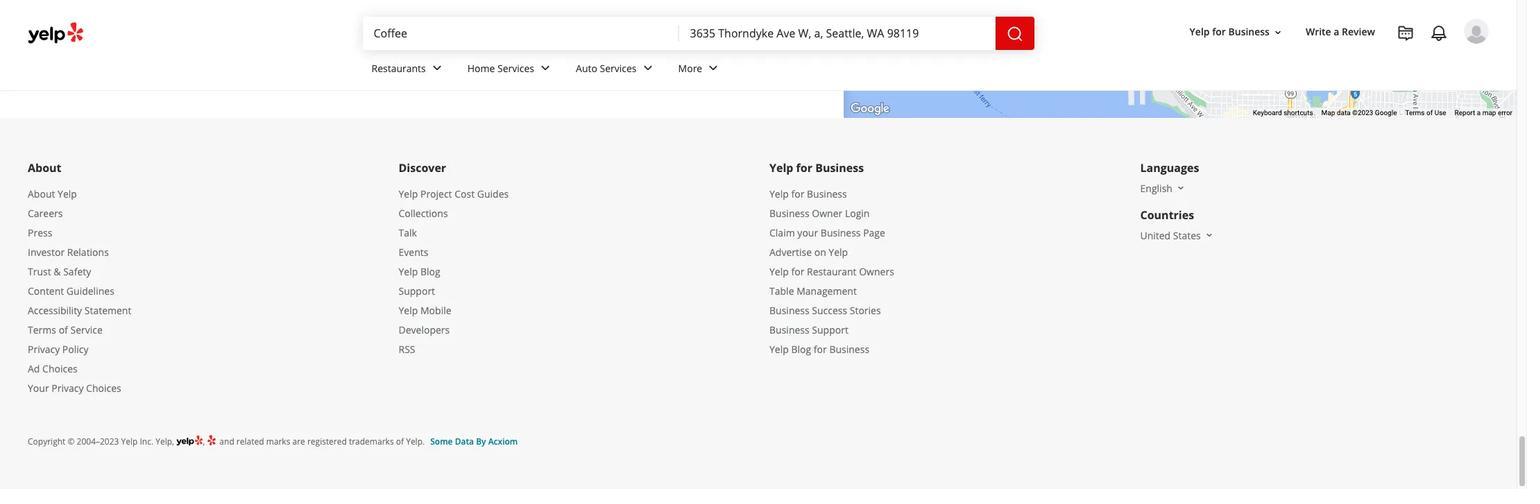 Task type: vqa. For each thing, say whether or not it's contained in the screenshot.
Guides
yes



Task type: locate. For each thing, give the bounding box(es) containing it.
1 horizontal spatial blog
[[791, 343, 811, 356]]

notifications image
[[1431, 25, 1447, 42]]

about inside about yelp careers press investor relations trust & safety content guidelines accessibility statement terms of service privacy policy ad choices your privacy choices
[[28, 187, 55, 200]]

services for home services
[[498, 61, 534, 75]]

for
[[1212, 25, 1226, 38], [604, 51, 618, 64], [796, 160, 812, 175], [791, 187, 804, 200], [791, 265, 804, 278], [814, 343, 827, 356]]

(2
[[79, 31, 87, 44]]

1 vertical spatial mi.)
[[90, 31, 108, 44]]

blog down business support link
[[791, 343, 811, 356]]

1 horizontal spatial none field
[[690, 26, 984, 41]]

1 vertical spatial yelp for business
[[769, 160, 864, 175]]

1 vertical spatial blog
[[791, 343, 811, 356]]

some data by acxiom link
[[430, 435, 518, 447]]

yelp for business up yelp for business link
[[769, 160, 864, 175]]

services inside 'auto services' 'link'
[[600, 61, 637, 75]]

Near text field
[[690, 26, 984, 41]]

mi.) for driving (5 mi.)
[[93, 12, 110, 25]]

privacy
[[28, 343, 60, 356], [52, 381, 84, 395]]

about
[[28, 160, 61, 175], [28, 187, 55, 200]]

yelp for business link
[[769, 187, 847, 200]]

choices down "policy"
[[86, 381, 121, 395]]

yelp right on
[[829, 245, 848, 259]]

0 vertical spatial choices
[[42, 362, 78, 375]]

0 horizontal spatial of
[[59, 323, 68, 336]]

yelp up table
[[769, 265, 789, 278]]

0 horizontal spatial terms
[[28, 323, 56, 336]]

acxiom
[[488, 435, 518, 447]]

0 vertical spatial terms
[[1405, 109, 1425, 116]]

business
[[1228, 25, 1270, 38], [815, 160, 864, 175], [807, 187, 847, 200], [769, 207, 810, 220], [821, 226, 861, 239], [769, 304, 810, 317], [769, 323, 810, 336], [829, 343, 869, 356]]

support
[[399, 284, 435, 297], [812, 323, 849, 336]]

0 horizontal spatial services
[[498, 61, 534, 75]]

yelp for business left 16 chevron down v2 image at the top right
[[1190, 25, 1270, 38]]

2 24 chevron down v2 image from the left
[[537, 60, 554, 77]]

1 about from the top
[[28, 160, 61, 175]]

about yelp careers press investor relations trust & safety content guidelines accessibility statement terms of service privacy policy ad choices your privacy choices
[[28, 187, 131, 395]]

yelp down events
[[399, 265, 418, 278]]

your
[[798, 226, 818, 239]]

accessibility statement link
[[28, 304, 131, 317]]

0 vertical spatial mi.)
[[93, 12, 110, 25]]

0 horizontal spatial none field
[[374, 26, 668, 41]]

terms of use link
[[1405, 109, 1446, 116]]

support down success
[[812, 323, 849, 336]]

a for write
[[1334, 25, 1339, 38]]

for left 16 chevron down v2 image at the top right
[[1212, 25, 1226, 38]]

mi.) for biking (2 mi.)
[[90, 31, 108, 44]]

0 horizontal spatial blog
[[420, 265, 440, 278]]

mi.)
[[93, 12, 110, 25], [90, 31, 108, 44]]

24 chevron down v2 image inside home services link
[[537, 60, 554, 77]]

keyboard shortcuts button
[[1253, 108, 1313, 118]]

terms
[[1405, 109, 1425, 116], [28, 323, 56, 336]]

1 horizontal spatial yelp for business
[[1190, 25, 1270, 38]]

2 services from the left
[[600, 61, 637, 75]]

2 horizontal spatial of
[[1427, 109, 1433, 116]]

24 chevron down v2 image right 'more'
[[705, 60, 722, 77]]

1 vertical spatial terms
[[28, 323, 56, 336]]

3 24 chevron down v2 image from the left
[[639, 60, 656, 77]]

24 chevron down v2 image right see
[[537, 60, 554, 77]]

error
[[1498, 109, 1513, 116]]

2004–2023
[[77, 435, 119, 447]]

none field 'find'
[[374, 26, 668, 41]]

0 vertical spatial support
[[399, 284, 435, 297]]

trust
[[28, 265, 51, 278]]

yelp for restaurant owners link
[[769, 265, 894, 278]]

about up the careers link
[[28, 187, 55, 200]]

auto services
[[576, 61, 637, 75]]

related
[[236, 435, 264, 447]]

©2023
[[1352, 109, 1373, 116]]

0 horizontal spatial choices
[[42, 362, 78, 375]]

24 chevron down v2 image inside 'auto services' 'link'
[[639, 60, 656, 77]]

0 horizontal spatial a
[[1334, 25, 1339, 38]]

write a review
[[1306, 25, 1375, 38]]

review
[[1342, 25, 1375, 38]]

of left yelp.
[[396, 435, 404, 447]]

of up privacy policy link at the left of the page
[[59, 323, 68, 336]]

write
[[1306, 25, 1331, 38]]

choices down privacy policy link at the left of the page
[[42, 362, 78, 375]]

terms down accessibility
[[28, 323, 56, 336]]

yelp inside button
[[1190, 25, 1210, 38]]

biking
[[47, 31, 76, 44]]

0 vertical spatial privacy
[[28, 343, 60, 356]]

yelp burst image
[[207, 434, 217, 446]]

search image
[[1006, 25, 1023, 42]]

0 vertical spatial about
[[28, 160, 61, 175]]

24 chevron down v2 image inside more 'link'
[[705, 60, 722, 77]]

on
[[814, 245, 826, 259]]

blog up support 'link'
[[420, 265, 440, 278]]

restaurants
[[372, 61, 426, 75]]

yelp logo image
[[176, 434, 203, 447]]

map data ©2023 google
[[1322, 109, 1397, 116]]

languages
[[1140, 160, 1199, 175]]

some
[[430, 435, 453, 447]]

1 vertical spatial privacy
[[52, 381, 84, 395]]

1 horizontal spatial a
[[1477, 109, 1481, 116]]

1 horizontal spatial services
[[600, 61, 637, 75]]

yelp.
[[406, 435, 425, 447]]

none field "near"
[[690, 26, 984, 41]]

a right write
[[1334, 25, 1339, 38]]

,
[[203, 435, 207, 447]]

Find text field
[[374, 26, 668, 41]]

terms of use
[[1405, 109, 1446, 116]]

business left 16 chevron down v2 image at the top right
[[1228, 25, 1270, 38]]

yelp left queen anne coffee image
[[1190, 25, 1210, 38]]

business down owner
[[821, 226, 861, 239]]

support down yelp blog link at the bottom
[[399, 284, 435, 297]]

1 vertical spatial choices
[[86, 381, 121, 395]]

1 services from the left
[[498, 61, 534, 75]]

2 vertical spatial of
[[396, 435, 404, 447]]

terms left use
[[1405, 109, 1425, 116]]

privacy up ad choices link
[[28, 343, 60, 356]]

discover
[[399, 160, 446, 175]]

cost
[[455, 187, 475, 200]]

success
[[812, 304, 847, 317]]

0 vertical spatial yelp for business
[[1190, 25, 1270, 38]]

about up about yelp link at the top
[[28, 160, 61, 175]]

data
[[1337, 109, 1351, 116]]

None search field
[[363, 17, 1037, 50]]

investor
[[28, 245, 65, 259]]

table management link
[[769, 284, 857, 297]]

of
[[1427, 109, 1433, 116], [59, 323, 68, 336], [396, 435, 404, 447]]

project
[[420, 187, 452, 200]]

rss link
[[399, 343, 415, 356]]

0 horizontal spatial support
[[399, 284, 435, 297]]

0 horizontal spatial yelp for business
[[769, 160, 864, 175]]

home
[[467, 61, 495, 75]]

for up yelp for business link
[[796, 160, 812, 175]]

services inside home services link
[[498, 61, 534, 75]]

terms of service link
[[28, 323, 103, 336]]

yelp project cost guides link
[[399, 187, 509, 200]]

a left map
[[1477, 109, 1481, 116]]

2 about from the top
[[28, 187, 55, 200]]

4 24 chevron down v2 image from the left
[[705, 60, 722, 77]]

1 none field from the left
[[374, 26, 668, 41]]

yelp up the careers link
[[58, 187, 77, 200]]

privacy down ad choices link
[[52, 381, 84, 395]]

careers
[[28, 207, 63, 220]]

data
[[455, 435, 474, 447]]

mi.) right (5
[[93, 12, 110, 25]]

press
[[28, 226, 52, 239]]

relations
[[67, 245, 109, 259]]

1 vertical spatial a
[[1477, 109, 1481, 116]]

table
[[769, 284, 794, 297]]

yelp,
[[156, 435, 174, 447]]

a
[[1334, 25, 1339, 38], [1477, 109, 1481, 116]]

projects image
[[1397, 25, 1414, 42]]

0 vertical spatial blog
[[420, 265, 440, 278]]

1 horizontal spatial support
[[812, 323, 849, 336]]

terms inside about yelp careers press investor relations trust & safety content guidelines accessibility statement terms of service privacy policy ad choices your privacy choices
[[28, 323, 56, 336]]

business success stories link
[[769, 304, 881, 317]]

0 vertical spatial a
[[1334, 25, 1339, 38]]

24 chevron down v2 image
[[429, 60, 445, 77], [537, 60, 554, 77], [639, 60, 656, 77], [705, 60, 722, 77]]

queen anne coffee image
[[1222, 27, 1250, 55]]

driving
[[47, 12, 79, 25]]

more
[[538, 51, 563, 64]]

1 24 chevron down v2 image from the left
[[429, 60, 445, 77]]

None field
[[374, 26, 668, 41], [690, 26, 984, 41]]

blog
[[420, 265, 440, 278], [791, 343, 811, 356]]

24 chevron down v2 image right the this
[[639, 60, 656, 77]]

support link
[[399, 284, 435, 297]]

choices
[[42, 362, 78, 375], [86, 381, 121, 395]]

24 chevron down v2 image for auto services
[[639, 60, 656, 77]]

your
[[28, 381, 49, 395]]

1 vertical spatial of
[[59, 323, 68, 336]]

1 vertical spatial about
[[28, 187, 55, 200]]

24 chevron down v2 image right the restaurants
[[429, 60, 445, 77]]

rss
[[399, 343, 415, 356]]

and
[[219, 435, 234, 447]]

2 none field from the left
[[690, 26, 984, 41]]

yelp up collections link
[[399, 187, 418, 200]]

business.
[[640, 51, 684, 64]]

yelp for business
[[1190, 25, 1270, 38], [769, 160, 864, 175]]

yelp inside about yelp careers press investor relations trust & safety content guidelines accessibility statement terms of service privacy policy ad choices your privacy choices
[[58, 187, 77, 200]]

content guidelines link
[[28, 284, 114, 297]]

this
[[620, 51, 638, 64]]

1 vertical spatial support
[[812, 323, 849, 336]]

business support link
[[769, 323, 849, 336]]

of left use
[[1427, 109, 1433, 116]]

yelp up yelp for business link
[[769, 160, 793, 175]]

24 chevron down v2 image inside restaurants "link"
[[429, 60, 445, 77]]

mi.) right (2
[[90, 31, 108, 44]]



Task type: describe. For each thing, give the bounding box(es) containing it.
about yelp link
[[28, 187, 77, 200]]

google image
[[847, 100, 893, 118]]

1 horizontal spatial of
[[396, 435, 404, 447]]

yelp up claim
[[769, 187, 789, 200]]

more link
[[667, 50, 733, 90]]

and related marks are registered trademarks of yelp.
[[217, 435, 425, 447]]

blog inside yelp for business business owner login claim your business page advertise on yelp yelp for restaurant owners table management business success stories business support yelp blog for business
[[791, 343, 811, 356]]

1 horizontal spatial choices
[[86, 381, 121, 395]]

for up 'business owner login' link
[[791, 187, 804, 200]]

nolan p. image
[[1464, 19, 1489, 44]]

careers link
[[28, 207, 63, 220]]

page
[[863, 226, 885, 239]]

about for about yelp careers press investor relations trust & safety content guidelines accessibility statement terms of service privacy policy ad choices your privacy choices
[[28, 187, 55, 200]]

support inside yelp for business business owner login claim your business page advertise on yelp yelp for restaurant owners table management business success stories business support yelp blog for business
[[812, 323, 849, 336]]

for down advertise
[[791, 265, 804, 278]]

services for auto services
[[600, 61, 637, 75]]

registered
[[307, 435, 347, 447]]

business inside button
[[1228, 25, 1270, 38]]

business down table
[[769, 304, 810, 317]]

(5
[[82, 12, 90, 25]]

24 chevron down v2 image for restaurants
[[429, 60, 445, 77]]

advertise on yelp link
[[769, 245, 848, 259]]

ad
[[28, 362, 40, 375]]

ad choices link
[[28, 362, 78, 375]]

write a review link
[[1300, 20, 1381, 45]]

1 horizontal spatial terms
[[1405, 109, 1425, 116]]

yelp blog for business link
[[769, 343, 869, 356]]

talk link
[[399, 226, 417, 239]]

events
[[399, 245, 428, 259]]

more
[[678, 61, 702, 75]]

0 vertical spatial of
[[1427, 109, 1433, 116]]

google
[[1375, 109, 1397, 116]]

biking (2 mi.)
[[47, 31, 108, 44]]

are
[[292, 435, 305, 447]]

keyboard
[[1253, 109, 1282, 116]]

yelp for business inside button
[[1190, 25, 1270, 38]]

blog inside yelp project cost guides collections talk events yelp blog support yelp mobile developers rss
[[420, 265, 440, 278]]

auto services link
[[565, 50, 667, 90]]

yelp mobile link
[[399, 304, 451, 317]]

business up owner
[[807, 187, 847, 200]]

driving (5 mi.)
[[47, 12, 110, 25]]

management
[[797, 284, 857, 297]]

about for about
[[28, 160, 61, 175]]

report a map error
[[1455, 109, 1513, 116]]

&
[[54, 265, 61, 278]]

24 chevron down v2 image for more
[[705, 60, 722, 77]]

16 chevron down v2 image
[[1273, 27, 1284, 38]]

claim
[[769, 226, 795, 239]]

yelp left inc.
[[121, 435, 138, 447]]

developers
[[399, 323, 450, 336]]

of inside about yelp careers press investor relations trust & safety content guidelines accessibility statement terms of service privacy policy ad choices your privacy choices
[[59, 323, 68, 336]]

yelp for business business owner login claim your business page advertise on yelp yelp for restaurant owners table management business success stories business support yelp blog for business
[[769, 187, 894, 356]]

see
[[519, 51, 536, 64]]

owners
[[859, 265, 894, 278]]

service
[[70, 323, 103, 336]]

collections
[[399, 207, 448, 220]]

©
[[68, 435, 75, 447]]

collections link
[[399, 207, 448, 220]]

auto
[[576, 61, 597, 75]]

content
[[28, 284, 64, 297]]

stories
[[850, 304, 881, 317]]

investor relations link
[[28, 245, 109, 259]]

your privacy choices link
[[28, 381, 121, 395]]

yelp down business support link
[[769, 343, 789, 356]]

marks
[[266, 435, 290, 447]]

map region
[[757, 0, 1527, 226]]

safety
[[63, 265, 91, 278]]

talk
[[399, 226, 417, 239]]

mobile
[[420, 304, 451, 317]]

some data by acxiom
[[430, 435, 518, 447]]

for down business support link
[[814, 343, 827, 356]]

reviews
[[566, 51, 602, 64]]

map
[[1322, 109, 1335, 116]]

advertise
[[769, 245, 812, 259]]

login
[[845, 207, 870, 220]]

business up yelp for business link
[[815, 160, 864, 175]]

accessibility
[[28, 304, 82, 317]]

keyboard shortcuts
[[1253, 109, 1313, 116]]

yelp blog link
[[399, 265, 440, 278]]

owner
[[812, 207, 843, 220]]

for inside button
[[1212, 25, 1226, 38]]

business up yelp blog for business link
[[769, 323, 810, 336]]

copyright © 2004–2023 yelp inc. yelp,
[[28, 435, 174, 447]]

home services link
[[456, 50, 565, 90]]

privacy policy link
[[28, 343, 88, 356]]

yelp down support 'link'
[[399, 304, 418, 317]]

inc.
[[140, 435, 153, 447]]

business down stories
[[829, 343, 869, 356]]

a for report
[[1477, 109, 1481, 116]]

user actions element
[[1179, 17, 1508, 103]]

report a map error link
[[1455, 109, 1513, 116]]

24 chevron down v2 image for home services
[[537, 60, 554, 77]]

policy
[[62, 343, 88, 356]]

copyright
[[28, 435, 65, 447]]

countries
[[1140, 207, 1194, 222]]

shortcuts
[[1284, 109, 1313, 116]]

guides
[[477, 187, 509, 200]]

use
[[1435, 109, 1446, 116]]

for left the this
[[604, 51, 618, 64]]

claim your business page link
[[769, 226, 885, 239]]

business categories element
[[360, 50, 1489, 90]]

statement
[[84, 304, 131, 317]]

yelp for business button
[[1184, 20, 1289, 45]]

map
[[1483, 109, 1496, 116]]

restaurants link
[[360, 50, 456, 90]]

business owner login link
[[769, 207, 870, 220]]

yelp project cost guides collections talk events yelp blog support yelp mobile developers rss
[[399, 187, 509, 356]]

support inside yelp project cost guides collections talk events yelp blog support yelp mobile developers rss
[[399, 284, 435, 297]]

report
[[1455, 109, 1475, 116]]

business up claim
[[769, 207, 810, 220]]

home services
[[467, 61, 534, 75]]



